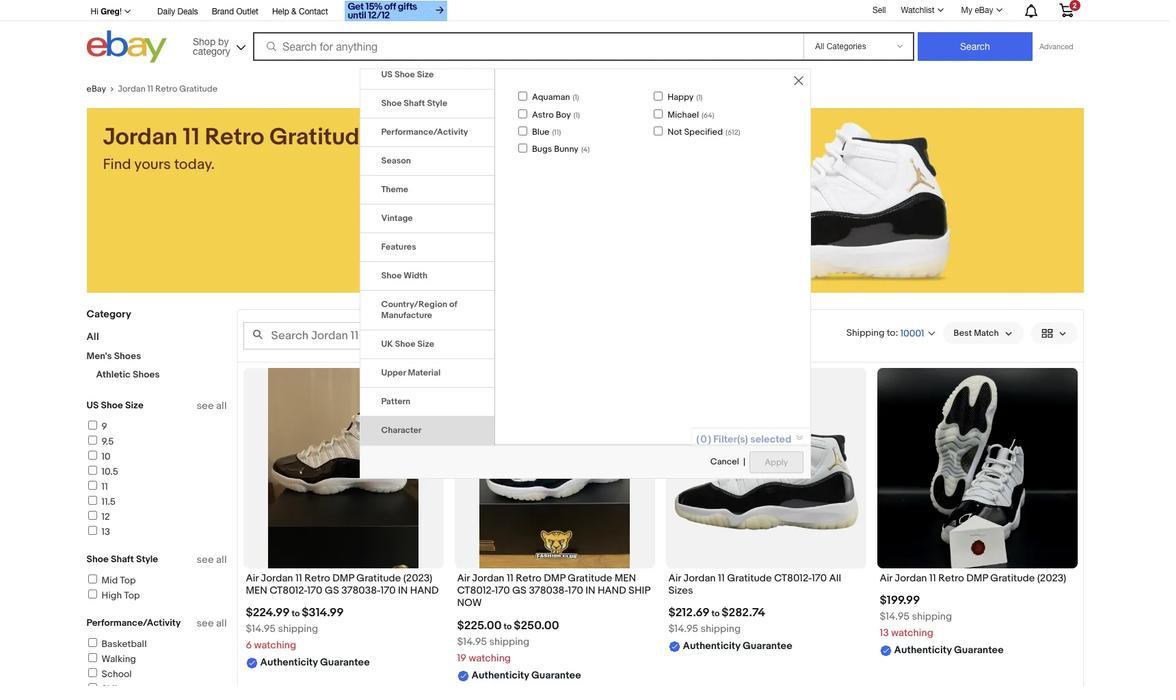 Task type: describe. For each thing, give the bounding box(es) containing it.
upper
[[381, 367, 406, 378]]

us shoe size inside tab list
[[381, 69, 434, 80]]

10
[[102, 451, 111, 462]]

help & contact link
[[272, 5, 328, 20]]

men inside air jordan 11 retro dmp gratitude (2023) men ct8012-170 gs 378038-170 in hand
[[246, 584, 267, 597]]

11 checkbox
[[88, 481, 97, 490]]

basketball link
[[86, 638, 147, 650]]

now
[[457, 597, 482, 610]]

country/region
[[381, 299, 447, 310]]

men inside air jordan 11 retro dmp gratitude men ct8012-170 gs 378038-170 in hand ship now
[[615, 572, 636, 585]]

3 all from the top
[[216, 617, 227, 630]]

account navigation
[[87, 0, 1084, 23]]

not specified ( 612 )
[[668, 127, 740, 138]]

11 inside the air jordan 11 gratitude ct8012-170  all sizes
[[718, 572, 725, 585]]

air jordan 11 gratitude ct8012-170  all sizes link
[[669, 572, 863, 601]]

air jordan 11 retro dmp gratitude (2023)
[[880, 572, 1067, 585]]

men's
[[87, 350, 112, 362]]

10.5 checkbox
[[88, 466, 97, 475]]

close image
[[794, 76, 803, 86]]

$224.99
[[246, 606, 290, 620]]

authenticity down $212.69 to $282.74 $14.95 shipping
[[683, 640, 741, 653]]

jordan for $225.00
[[472, 572, 504, 585]]

ship
[[629, 584, 650, 597]]

deals
[[178, 7, 198, 16]]

3 see from the top
[[197, 617, 214, 630]]

see all for style
[[197, 553, 227, 566]]

not
[[668, 127, 682, 138]]

authenticity for $250.00
[[472, 669, 529, 682]]

10.5 link
[[86, 466, 118, 477]]

athletic
[[96, 369, 131, 380]]

help
[[272, 7, 289, 16]]

get an extra 15% off image
[[344, 1, 447, 21]]

( inside michael ( 64 )
[[702, 111, 704, 119]]

1 inside astro boy ( 1 )
[[576, 111, 578, 119]]

daily deals link
[[157, 5, 198, 20]]

0 horizontal spatial ebay
[[87, 83, 106, 94]]

13 inside $199.99 $14.95 shipping 13 watching
[[880, 627, 889, 640]]

170 inside the air jordan 11 gratitude ct8012-170  all sizes
[[812, 572, 827, 585]]

Walking checkbox
[[88, 653, 97, 662]]

find
[[103, 156, 131, 174]]

Apply submit
[[750, 452, 803, 473]]

shipping for $250.00
[[489, 635, 530, 648]]

0 horizontal spatial performance/activity
[[87, 617, 181, 629]]

school link
[[86, 668, 132, 680]]

basketball
[[102, 638, 147, 650]]

10.5
[[102, 466, 118, 477]]

13 link
[[86, 526, 110, 538]]

pattern
[[381, 396, 411, 407]]

11 inside air jordan 11 retro dmp gratitude men ct8012-170 gs 378038-170 in hand ship now
[[507, 572, 514, 585]]

9.5
[[102, 436, 114, 447]]

shoe width
[[381, 270, 428, 281]]

walking link
[[86, 653, 136, 665]]

air for $212.69
[[669, 572, 681, 585]]

11.5
[[102, 496, 116, 507]]

season
[[381, 155, 411, 166]]

$212.69 to $282.74 $14.95 shipping
[[669, 606, 765, 636]]

mid top
[[102, 575, 136, 586]]

of
[[449, 299, 457, 310]]

) inside bugs bunny ( 4 )
[[588, 145, 590, 154]]

material
[[408, 367, 441, 378]]

yours
[[134, 156, 171, 174]]

air jordan 11 retro dmp gratitude men ct8012-170 gs 378038-170 in hand ship now
[[457, 572, 650, 610]]

$199.99
[[880, 594, 920, 607]]

in inside air jordan 11 retro dmp gratitude (2023) men ct8012-170 gs 378038-170 in hand
[[398, 584, 408, 597]]

aquaman ( 1 )
[[532, 92, 579, 103]]

shaft inside tab list
[[404, 98, 425, 109]]

jordan for $212.69
[[683, 572, 716, 585]]

0 horizontal spatial shoe shaft style
[[87, 553, 158, 565]]

) inside not specified ( 612 )
[[738, 128, 740, 137]]

specified
[[684, 127, 723, 138]]

see for style
[[197, 553, 214, 566]]

authenticity for shipping
[[894, 644, 952, 657]]

happy
[[668, 92, 694, 103]]

4
[[583, 145, 588, 154]]

64
[[704, 111, 713, 119]]

retro right ebay link
[[155, 83, 177, 94]]

to for $224.99
[[292, 608, 300, 619]]

0 horizontal spatial shaft
[[111, 553, 134, 565]]

12
[[102, 511, 110, 523]]

astro boy ( 1 )
[[532, 109, 580, 120]]

sell link
[[867, 5, 892, 15]]

guarantee for $314.99
[[320, 656, 370, 669]]

ct8012- inside air jordan 11 retro dmp gratitude (2023) men ct8012-170 gs 378038-170 in hand
[[270, 584, 307, 597]]

watchlist
[[901, 5, 935, 15]]

contact
[[299, 7, 328, 16]]

brand outlet
[[212, 7, 258, 16]]

gratitude inside jordan 11 retro gratitude find yours today.
[[269, 123, 373, 152]]

authenticity guarantee down $212.69 to $282.74 $14.95 shipping
[[683, 640, 792, 653]]

see all button for style
[[197, 553, 227, 566]]

authenticity guarantee for $314.99
[[260, 656, 370, 669]]

to for $225.00
[[504, 621, 512, 632]]

top for mid top
[[120, 575, 136, 586]]

uk
[[381, 339, 393, 350]]

9 link
[[86, 421, 107, 432]]

watching inside $199.99 $14.95 shipping 13 watching
[[891, 627, 934, 640]]

watching for $314.99
[[254, 639, 296, 652]]

shoe up mid top option
[[87, 553, 109, 565]]

3 see all from the top
[[197, 617, 227, 630]]

19
[[457, 652, 467, 665]]

brand outlet link
[[212, 5, 258, 20]]

daily
[[157, 7, 175, 16]]

michael
[[668, 109, 699, 120]]

air jordan 11 retro dmp gratitude men ct8012-170 gs 378038-170 in hand ship now image
[[480, 368, 630, 568]]

happy ( 1 )
[[668, 92, 703, 103]]

retro inside jordan 11 retro gratitude find yours today.
[[205, 123, 264, 152]]

&
[[291, 7, 297, 16]]

retro for $199.99
[[939, 572, 964, 585]]

Mid Top checkbox
[[88, 575, 97, 583]]

12 checkbox
[[88, 511, 97, 520]]

378038- inside air jordan 11 retro dmp gratitude (2023) men ct8012-170 gs 378038-170 in hand
[[341, 584, 381, 597]]

air jordan 11 gratitude ct8012-170  all sizes
[[669, 572, 841, 597]]

all for style
[[216, 553, 227, 566]]

all for size
[[216, 399, 227, 412]]

bunny
[[554, 144, 579, 155]]

) inside michael ( 64 )
[[713, 111, 715, 119]]

see all button for size
[[197, 399, 227, 412]]

3 dmp from the left
[[967, 572, 988, 585]]

walking
[[102, 653, 136, 665]]

michael ( 64 )
[[668, 109, 715, 120]]

shoe left width
[[381, 270, 402, 281]]

) inside blue ( 11 )
[[559, 128, 561, 137]]

11 inside air jordan 11 retro dmp gratitude (2023) men ct8012-170 gs 378038-170 in hand
[[295, 572, 302, 585]]

watching for $250.00
[[469, 652, 511, 665]]

features
[[381, 242, 416, 253]]

outlet
[[236, 7, 258, 16]]

gratitude inside air jordan 11 retro dmp gratitude (2023) men ct8012-170 gs 378038-170 in hand
[[356, 572, 401, 585]]

shipping for $314.99
[[278, 623, 318, 636]]

11 inside jordan 11 retro gratitude find yours today.
[[183, 123, 200, 152]]

air jordan 11 retro dmp gratitude (2023) link
[[880, 572, 1075, 588]]

gs inside air jordan 11 retro dmp gratitude (2023) men ct8012-170 gs 378038-170 in hand
[[325, 584, 339, 597]]

( inside not specified ( 612 )
[[726, 128, 728, 137]]

jordan for $224.99
[[261, 572, 293, 585]]

jordan 11 retro gratitude
[[118, 83, 218, 94]]

manufacture
[[381, 310, 432, 321]]

gratitude inside the air jordan 11 gratitude ct8012-170  all sizes
[[727, 572, 772, 585]]

11.5 link
[[86, 496, 116, 507]]



Task type: locate. For each thing, give the bounding box(es) containing it.
9 checkbox
[[88, 421, 97, 430]]

shipping
[[912, 610, 952, 623], [278, 623, 318, 636], [701, 623, 741, 636], [489, 635, 530, 648]]

us shoe size down get an extra 15% off image
[[381, 69, 434, 80]]

0 horizontal spatial men
[[246, 584, 267, 597]]

1 see all button from the top
[[197, 399, 227, 412]]

in inside air jordan 11 retro dmp gratitude men ct8012-170 gs 378038-170 in hand ship now
[[586, 584, 595, 597]]

my
[[961, 5, 973, 15]]

authenticity guarantee for $250.00
[[472, 669, 581, 682]]

dmp inside air jordan 11 retro dmp gratitude (2023) men ct8012-170 gs 378038-170 in hand
[[333, 572, 354, 585]]

us shoe size up 9
[[87, 399, 143, 411]]

shipping inside $224.99 to $314.99 $14.95 shipping 6 watching
[[278, 623, 318, 636]]

0 vertical spatial top
[[120, 575, 136, 586]]

all link
[[87, 330, 99, 343]]

None submit
[[918, 32, 1033, 61]]

1 all from the top
[[216, 399, 227, 412]]

gs up $314.99
[[325, 584, 339, 597]]

0 vertical spatial see all button
[[197, 399, 227, 412]]

theme
[[381, 184, 408, 195]]

0 horizontal spatial all
[[87, 330, 99, 343]]

brand
[[212, 7, 234, 16]]

banner
[[87, 0, 1084, 66]]

1 vertical spatial us
[[87, 399, 99, 411]]

see for size
[[197, 399, 214, 412]]

0 vertical spatial all
[[87, 330, 99, 343]]

to
[[292, 608, 300, 619], [712, 608, 720, 619], [504, 621, 512, 632]]

$224.99 to $314.99 $14.95 shipping 6 watching
[[246, 606, 344, 652]]

top for high top
[[124, 590, 140, 601]]

top
[[120, 575, 136, 586], [124, 590, 140, 601]]

( inside happy ( 1 )
[[696, 93, 698, 102]]

$282.74
[[722, 606, 765, 620]]

jordan inside the air jordan 11 gratitude ct8012-170  all sizes
[[683, 572, 716, 585]]

astro
[[532, 109, 554, 120]]

2 horizontal spatial watching
[[891, 627, 934, 640]]

air jordan 11 retro dmp gratitude (2023) men ct8012-170 gs 378038-170 in hand image
[[268, 368, 418, 568]]

your shopping cart contains 2 items image
[[1058, 3, 1074, 17]]

jordan
[[118, 83, 145, 94], [103, 123, 178, 152], [261, 572, 293, 585], [472, 572, 504, 585], [683, 572, 716, 585], [895, 572, 927, 585]]

gs
[[325, 584, 339, 597], [512, 584, 527, 597]]

1 vertical spatial all
[[829, 572, 841, 585]]

size
[[417, 69, 434, 80], [417, 339, 434, 350], [125, 399, 143, 411]]

in left "now"
[[398, 584, 408, 597]]

shipping inside $225.00 to $250.00 $14.95 shipping 19 watching
[[489, 635, 530, 648]]

authenticity down $199.99 $14.95 shipping 13 watching
[[894, 644, 952, 657]]

authenticity guarantee down $224.99 to $314.99 $14.95 shipping 6 watching
[[260, 656, 370, 669]]

1 right aquaman
[[575, 93, 577, 102]]

11 inside air jordan 11 retro dmp gratitude (2023) link
[[929, 572, 936, 585]]

1 vertical spatial see all button
[[197, 553, 227, 566]]

top up high top
[[120, 575, 136, 586]]

) up michael ( 64 )
[[701, 93, 703, 102]]

shoe shaft style up season
[[381, 98, 447, 109]]

uk shoe size
[[381, 339, 434, 350]]

(2023) for shipping
[[1037, 572, 1067, 585]]

blue ( 11 )
[[532, 127, 561, 138]]

0 vertical spatial style
[[427, 98, 447, 109]]

retro for $225.00
[[516, 572, 542, 585]]

2 378038- from the left
[[529, 584, 568, 597]]

air up "now"
[[457, 572, 470, 585]]

to right $212.69
[[712, 608, 720, 619]]

1 vertical spatial 13
[[880, 627, 889, 640]]

1 vertical spatial shoe shaft style
[[87, 553, 158, 565]]

10 link
[[86, 451, 111, 462]]

$14.95
[[880, 610, 910, 623], [246, 623, 276, 636], [669, 623, 698, 636], [457, 635, 487, 648]]

ebay
[[975, 5, 993, 15], [87, 83, 106, 94]]

1 horizontal spatial ebay
[[975, 5, 993, 15]]

( inside bugs bunny ( 4 )
[[581, 145, 583, 154]]

1 in from the left
[[398, 584, 408, 597]]

blue
[[532, 127, 550, 138]]

$14.95 inside $212.69 to $282.74 $14.95 shipping
[[669, 623, 698, 636]]

1 see all from the top
[[197, 399, 227, 412]]

ebay inside my ebay link
[[975, 5, 993, 15]]

hand left "now"
[[410, 584, 439, 597]]

authenticity for $314.99
[[260, 656, 318, 669]]

2 vertical spatial size
[[125, 399, 143, 411]]

air up $224.99
[[246, 572, 259, 585]]

country/region of manufacture
[[381, 299, 457, 321]]

top down mid top at bottom
[[124, 590, 140, 601]]

air inside air jordan 11 retro dmp gratitude (2023) men ct8012-170 gs 378038-170 in hand
[[246, 572, 259, 585]]

1 gs from the left
[[325, 584, 339, 597]]

12 link
[[86, 511, 110, 523]]

0 vertical spatial size
[[417, 69, 434, 80]]

1 horizontal spatial style
[[427, 98, 447, 109]]

school
[[102, 668, 132, 680]]

13 down $199.99
[[880, 627, 889, 640]]

1 for aquaman
[[575, 93, 577, 102]]

1 vertical spatial see
[[197, 553, 214, 566]]

watching inside $225.00 to $250.00 $14.95 shipping 19 watching
[[469, 652, 511, 665]]

9
[[102, 421, 107, 432]]

none submit inside 'banner'
[[918, 32, 1033, 61]]

dmp for $250.00
[[544, 572, 565, 585]]

9.5 link
[[86, 436, 114, 447]]

) inside aquaman ( 1 )
[[577, 93, 579, 102]]

Basketball checkbox
[[88, 638, 97, 647]]

11.5 checkbox
[[88, 496, 97, 505]]

13
[[102, 526, 110, 538], [880, 627, 889, 640]]

bugs bunny ( 4 )
[[532, 144, 590, 155]]

dmp inside air jordan 11 retro dmp gratitude men ct8012-170 gs 378038-170 in hand ship now
[[544, 572, 565, 585]]

dmp for $314.99
[[333, 572, 354, 585]]

$14.95 down $199.99
[[880, 610, 910, 623]]

0 horizontal spatial hand
[[410, 584, 439, 597]]

1 horizontal spatial watching
[[469, 652, 511, 665]]

gratitude
[[179, 83, 218, 94], [269, 123, 373, 152], [356, 572, 401, 585], [568, 572, 612, 585], [727, 572, 772, 585], [990, 572, 1035, 585]]

( right bunny
[[581, 145, 583, 154]]

see
[[197, 399, 214, 412], [197, 553, 214, 566], [197, 617, 214, 630]]

shoe up 9
[[101, 399, 123, 411]]

0 vertical spatial ebay
[[975, 5, 993, 15]]

jordan inside jordan 11 retro gratitude find yours today.
[[103, 123, 178, 152]]

0 vertical spatial shoe shaft style
[[381, 98, 447, 109]]

378038- up $314.99
[[341, 584, 381, 597]]

3 air from the left
[[669, 572, 681, 585]]

guarantee for shipping
[[954, 644, 1004, 657]]

shipping inside $199.99 $14.95 shipping 13 watching
[[912, 610, 952, 623]]

shoe up season
[[381, 98, 402, 109]]

bugs
[[532, 144, 552, 155]]

( right happy
[[696, 93, 698, 102]]

1 horizontal spatial us
[[381, 69, 393, 80]]

performance/activity inside tab list
[[381, 127, 468, 138]]

tab list
[[360, 61, 494, 686]]

( right specified
[[726, 128, 728, 137]]

style
[[427, 98, 447, 109], [136, 553, 158, 565]]

1 right happy
[[698, 93, 701, 102]]

shoe right uk at the left of the page
[[395, 339, 415, 350]]

) right specified
[[738, 128, 740, 137]]

shipping down $314.99
[[278, 623, 318, 636]]

$14.95 for $282.74
[[669, 623, 698, 636]]

0 vertical spatial shoes
[[114, 350, 141, 362]]

shoes
[[114, 350, 141, 362], [133, 369, 160, 380]]

1 air from the left
[[246, 572, 259, 585]]

shaft
[[404, 98, 425, 109], [111, 553, 134, 565]]

men up $224.99
[[246, 584, 267, 597]]

air jordan 11 retro dmp gratitude (2023) men ct8012-170 gs 378038-170 in hand link
[[246, 572, 441, 601]]

gs up $250.00
[[512, 584, 527, 597]]

upper material
[[381, 367, 441, 378]]

air inside air jordan 11 retro dmp gratitude men ct8012-170 gs 378038-170 in hand ship now
[[457, 572, 470, 585]]

1 horizontal spatial ct8012-
[[457, 584, 495, 597]]

hand inside air jordan 11 retro dmp gratitude men ct8012-170 gs 378038-170 in hand ship now
[[598, 584, 626, 597]]

$14.95 inside $224.99 to $314.99 $14.95 shipping 6 watching
[[246, 623, 276, 636]]

see all for size
[[197, 399, 227, 412]]

2 (2023) from the left
[[1037, 572, 1067, 585]]

us down get an extra 15% off image
[[381, 69, 393, 80]]

2 horizontal spatial dmp
[[967, 572, 988, 585]]

9.5 checkbox
[[88, 436, 97, 445]]

$199.99 $14.95 shipping 13 watching
[[880, 594, 952, 640]]

0 horizontal spatial dmp
[[333, 572, 354, 585]]

air for $224.99
[[246, 572, 259, 585]]

1 horizontal spatial hand
[[598, 584, 626, 597]]

ct8012- inside the air jordan 11 gratitude ct8012-170  all sizes
[[774, 572, 812, 585]]

0 horizontal spatial in
[[398, 584, 408, 597]]

) right aquaman
[[577, 93, 579, 102]]

$225.00
[[457, 619, 502, 632]]

None checkbox
[[654, 92, 663, 101], [654, 109, 663, 118], [518, 127, 527, 135], [654, 92, 663, 101], [654, 109, 663, 118], [518, 127, 527, 135]]

to for $212.69
[[712, 608, 720, 619]]

authenticity down $225.00 to $250.00 $14.95 shipping 19 watching
[[472, 669, 529, 682]]

$212.69
[[669, 606, 710, 620]]

1 horizontal spatial us shoe size
[[381, 69, 434, 80]]

air for $199.99
[[880, 572, 893, 585]]

tab list containing us shoe size
[[360, 61, 494, 686]]

1 horizontal spatial in
[[586, 584, 595, 597]]

1 inside happy ( 1 )
[[698, 93, 701, 102]]

2 all from the top
[[216, 553, 227, 566]]

all inside all men's shoes athletic shoes
[[87, 330, 99, 343]]

0 horizontal spatial ct8012-
[[270, 584, 307, 597]]

11 inside blue ( 11 )
[[554, 128, 559, 137]]

0 vertical spatial us
[[381, 69, 393, 80]]

0 horizontal spatial us
[[87, 399, 99, 411]]

Skiing checkbox
[[88, 683, 97, 686]]

378038- inside air jordan 11 retro dmp gratitude men ct8012-170 gs 378038-170 in hand ship now
[[529, 584, 568, 597]]

shaft up season
[[404, 98, 425, 109]]

1 vertical spatial all
[[216, 553, 227, 566]]

advanced link
[[1033, 33, 1080, 60]]

0 horizontal spatial gs
[[325, 584, 339, 597]]

2 gs from the left
[[512, 584, 527, 597]]

air jordan 11 retro dmp gratitude men ct8012-170 gs 378038-170 in hand ship now link
[[457, 572, 652, 613]]

cancel button
[[710, 451, 740, 474]]

retro up today.
[[205, 123, 264, 152]]

0 horizontal spatial 378038-
[[341, 584, 381, 597]]

hand
[[410, 584, 439, 597], [598, 584, 626, 597]]

1 378038- from the left
[[341, 584, 381, 597]]

1 vertical spatial see all
[[197, 553, 227, 566]]

( inside astro boy ( 1 )
[[574, 111, 576, 119]]

0 vertical spatial see
[[197, 399, 214, 412]]

1 vertical spatial shaft
[[111, 553, 134, 565]]

authenticity down $224.99 to $314.99 $14.95 shipping 6 watching
[[260, 656, 318, 669]]

performance/activity up basketball
[[87, 617, 181, 629]]

guarantee for $250.00
[[531, 669, 581, 682]]

0 horizontal spatial (2023)
[[403, 572, 433, 585]]

0 vertical spatial us shoe size
[[381, 69, 434, 80]]

$14.95 for $314.99
[[246, 623, 276, 636]]

0 horizontal spatial watching
[[254, 639, 296, 652]]

) up bugs bunny ( 4 )
[[559, 128, 561, 137]]

retro inside air jordan 11 retro dmp gratitude (2023) men ct8012-170 gs 378038-170 in hand
[[305, 572, 330, 585]]

1 horizontal spatial (2023)
[[1037, 572, 1067, 585]]

authenticity guarantee for shipping
[[894, 644, 1004, 657]]

378038- up $250.00
[[529, 584, 568, 597]]

mid
[[102, 575, 118, 586]]

13 right 13 checkbox
[[102, 526, 110, 538]]

shipping for $282.74
[[701, 623, 741, 636]]

to inside $225.00 to $250.00 $14.95 shipping 19 watching
[[504, 621, 512, 632]]

jordan inside air jordan 11 retro dmp gratitude (2023) men ct8012-170 gs 378038-170 in hand
[[261, 572, 293, 585]]

to right $225.00
[[504, 621, 512, 632]]

612
[[728, 128, 738, 137]]

10 checkbox
[[88, 451, 97, 460]]

) inside astro boy ( 1 )
[[578, 111, 580, 119]]

0 horizontal spatial style
[[136, 553, 158, 565]]

daily deals
[[157, 7, 198, 16]]

( right blue
[[552, 128, 554, 137]]

( right boy
[[574, 111, 576, 119]]

1 vertical spatial size
[[417, 339, 434, 350]]

width
[[404, 270, 428, 281]]

1 vertical spatial ebay
[[87, 83, 106, 94]]

1
[[575, 93, 577, 102], [698, 93, 701, 102], [576, 111, 578, 119]]

) right bunny
[[588, 145, 590, 154]]

jordan for $199.99
[[895, 572, 927, 585]]

my ebay link
[[954, 2, 1008, 18]]

2 vertical spatial see all button
[[197, 617, 227, 630]]

1 vertical spatial top
[[124, 590, 140, 601]]

shaft up mid top at bottom
[[111, 553, 134, 565]]

shoes right athletic
[[133, 369, 160, 380]]

0 horizontal spatial to
[[292, 608, 300, 619]]

air inside the air jordan 11 gratitude ct8012-170  all sizes
[[669, 572, 681, 585]]

0 vertical spatial all
[[216, 399, 227, 412]]

2 vertical spatial see
[[197, 617, 214, 630]]

1 horizontal spatial men
[[615, 572, 636, 585]]

shoe down get an extra 15% off image
[[395, 69, 415, 80]]

air for $225.00
[[457, 572, 470, 585]]

378038-
[[341, 584, 381, 597], [529, 584, 568, 597]]

character
[[381, 425, 422, 436]]

1 see from the top
[[197, 399, 214, 412]]

retro inside air jordan 11 retro dmp gratitude men ct8012-170 gs 378038-170 in hand ship now
[[516, 572, 542, 585]]

1 vertical spatial performance/activity
[[87, 617, 181, 629]]

2 hand from the left
[[598, 584, 626, 597]]

1 inside aquaman ( 1 )
[[575, 93, 577, 102]]

hand inside air jordan 11 retro dmp gratitude (2023) men ct8012-170 gs 378038-170 in hand
[[410, 584, 439, 597]]

shoe
[[395, 69, 415, 80], [381, 98, 402, 109], [381, 270, 402, 281], [395, 339, 415, 350], [101, 399, 123, 411], [87, 553, 109, 565]]

0 vertical spatial shaft
[[404, 98, 425, 109]]

style inside tab list
[[427, 98, 447, 109]]

11 link
[[86, 481, 108, 492]]

us inside tab list
[[381, 69, 393, 80]]

0 horizontal spatial us shoe size
[[87, 399, 143, 411]]

13 checkbox
[[88, 526, 97, 535]]

us up 9 option
[[87, 399, 99, 411]]

shipping down $199.99
[[912, 610, 952, 623]]

watching right 6
[[254, 639, 296, 652]]

performance/activity
[[381, 127, 468, 138], [87, 617, 181, 629]]

1 horizontal spatial all
[[829, 572, 841, 585]]

2 horizontal spatial ct8012-
[[774, 572, 812, 585]]

2 air from the left
[[457, 572, 470, 585]]

1 horizontal spatial 13
[[880, 627, 889, 640]]

1 horizontal spatial dmp
[[544, 572, 565, 585]]

shoes up athletic
[[114, 350, 141, 362]]

( right aquaman
[[573, 93, 575, 102]]

1 horizontal spatial to
[[504, 621, 512, 632]]

) inside happy ( 1 )
[[701, 93, 703, 102]]

vintage
[[381, 213, 413, 224]]

air up $199.99
[[880, 572, 893, 585]]

( inside blue ( 11 )
[[552, 128, 554, 137]]

gratitude inside air jordan 11 retro dmp gratitude men ct8012-170 gs 378038-170 in hand ship now
[[568, 572, 612, 585]]

men left "sizes"
[[615, 572, 636, 585]]

1 for happy
[[698, 93, 701, 102]]

authenticity guarantee down $225.00 to $250.00 $14.95 shipping 19 watching
[[472, 669, 581, 682]]

$14.95 inside $199.99 $14.95 shipping 13 watching
[[880, 610, 910, 623]]

0 vertical spatial 13
[[102, 526, 110, 538]]

$14.95 down $224.99
[[246, 623, 276, 636]]

2 dmp from the left
[[544, 572, 565, 585]]

in left ship
[[586, 584, 595, 597]]

air jordan 11 retro dmp gratitude (2023) image
[[877, 368, 1078, 568]]

shipping down $250.00
[[489, 635, 530, 648]]

1 horizontal spatial shoe shaft style
[[381, 98, 447, 109]]

shoe shaft style
[[381, 98, 447, 109], [87, 553, 158, 565]]

retro up $314.99
[[305, 572, 330, 585]]

high
[[102, 590, 122, 601]]

gs inside air jordan 11 retro dmp gratitude men ct8012-170 gs 378038-170 in hand ship now
[[512, 584, 527, 597]]

all inside the air jordan 11 gratitude ct8012-170  all sizes
[[829, 572, 841, 585]]

$14.95 down $212.69
[[669, 623, 698, 636]]

watching inside $224.99 to $314.99 $14.95 shipping 6 watching
[[254, 639, 296, 652]]

boy
[[556, 109, 571, 120]]

shipping down $282.74 on the bottom
[[701, 623, 741, 636]]

air right ship
[[669, 572, 681, 585]]

retro up $250.00
[[516, 572, 542, 585]]

to inside $224.99 to $314.99 $14.95 shipping 6 watching
[[292, 608, 300, 619]]

1 right boy
[[576, 111, 578, 119]]

$14.95 inside $225.00 to $250.00 $14.95 shipping 19 watching
[[457, 635, 487, 648]]

2 see all button from the top
[[197, 553, 227, 566]]

2 vertical spatial see all
[[197, 617, 227, 630]]

hand left ship
[[598, 584, 626, 597]]

$14.95 down $225.00
[[457, 635, 487, 648]]

( inside aquaman ( 1 )
[[573, 93, 575, 102]]

air jordan 11 retro dmp gratitude (2023) men ct8012-170 gs 378038-170 in hand
[[246, 572, 439, 597]]

2 horizontal spatial to
[[712, 608, 720, 619]]

1 (2023) from the left
[[403, 572, 433, 585]]

2 vertical spatial all
[[216, 617, 227, 630]]

) up not specified ( 612 )
[[713, 111, 715, 119]]

0 horizontal spatial 13
[[102, 526, 110, 538]]

shoe shaft style up mid top at bottom
[[87, 553, 158, 565]]

1 horizontal spatial 378038-
[[529, 584, 568, 597]]

) right boy
[[578, 111, 580, 119]]

$14.95 for $250.00
[[457, 635, 487, 648]]

0 vertical spatial performance/activity
[[381, 127, 468, 138]]

1 horizontal spatial gs
[[512, 584, 527, 597]]

(2023) inside air jordan 11 retro dmp gratitude (2023) link
[[1037, 572, 1067, 585]]

None checkbox
[[518, 92, 527, 101], [518, 109, 527, 118], [654, 127, 663, 135], [518, 144, 527, 153], [518, 92, 527, 101], [518, 109, 527, 118], [654, 127, 663, 135], [518, 144, 527, 153]]

1 horizontal spatial performance/activity
[[381, 127, 468, 138]]

all men's shoes athletic shoes
[[87, 330, 160, 380]]

authenticity
[[683, 640, 741, 653], [894, 644, 952, 657], [260, 656, 318, 669], [472, 669, 529, 682]]

(2023) for $314.99
[[403, 572, 433, 585]]

banner containing sell
[[87, 0, 1084, 66]]

watching right 19
[[469, 652, 511, 665]]

1 hand from the left
[[410, 584, 439, 597]]

(2023) inside air jordan 11 retro dmp gratitude (2023) men ct8012-170 gs 378038-170 in hand
[[403, 572, 433, 585]]

1 horizontal spatial shaft
[[404, 98, 425, 109]]

ct8012- inside air jordan 11 retro dmp gratitude men ct8012-170 gs 378038-170 in hand ship now
[[457, 584, 495, 597]]

performance/activity up season
[[381, 127, 468, 138]]

1 vertical spatial shoes
[[133, 369, 160, 380]]

3 see all button from the top
[[197, 617, 227, 630]]

$250.00
[[514, 619, 559, 632]]

authenticity guarantee down $199.99 $14.95 shipping 13 watching
[[894, 644, 1004, 657]]

to inside $212.69 to $282.74 $14.95 shipping
[[712, 608, 720, 619]]

today.
[[174, 156, 215, 174]]

air jordan 11 gratitude ct8012-170  all sizes image
[[666, 390, 866, 546]]

help & contact
[[272, 7, 328, 16]]

0 vertical spatial see all
[[197, 399, 227, 412]]

to left $314.99
[[292, 608, 300, 619]]

shipping inside $212.69 to $282.74 $14.95 shipping
[[701, 623, 741, 636]]

retro for $224.99
[[305, 572, 330, 585]]

cancel
[[710, 456, 739, 467]]

( up specified
[[702, 111, 704, 119]]

watching down $199.99
[[891, 627, 934, 640]]

$225.00 to $250.00 $14.95 shipping 19 watching
[[457, 619, 559, 665]]

2 see from the top
[[197, 553, 214, 566]]

mid top link
[[86, 575, 136, 586]]

1 vertical spatial style
[[136, 553, 158, 565]]

in
[[398, 584, 408, 597], [586, 584, 595, 597]]

men
[[615, 572, 636, 585], [246, 584, 267, 597]]

high top
[[102, 590, 140, 601]]

advanced
[[1040, 42, 1073, 51]]

1 vertical spatial us shoe size
[[87, 399, 143, 411]]

High Top checkbox
[[88, 590, 97, 598]]

School checkbox
[[88, 668, 97, 677]]

2 in from the left
[[586, 584, 595, 597]]

retro
[[155, 83, 177, 94], [205, 123, 264, 152], [305, 572, 330, 585], [516, 572, 542, 585], [939, 572, 964, 585]]

4 air from the left
[[880, 572, 893, 585]]

1 dmp from the left
[[333, 572, 354, 585]]

jordan inside air jordan 11 retro dmp gratitude men ct8012-170 gs 378038-170 in hand ship now
[[472, 572, 504, 585]]

retro up $199.99 $14.95 shipping 13 watching
[[939, 572, 964, 585]]

2 see all from the top
[[197, 553, 227, 566]]



Task type: vqa. For each thing, say whether or not it's contained in the screenshot.
BOX BREAKS Link to the left
no



